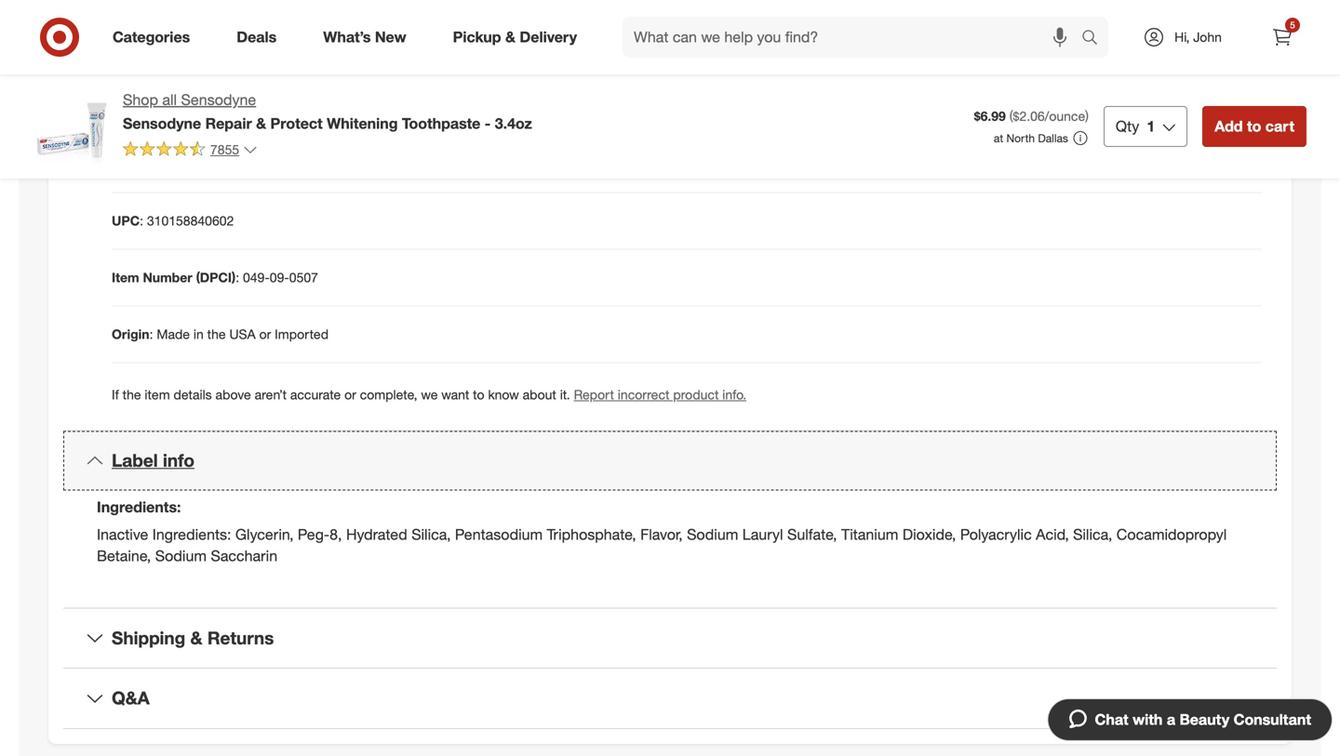 Task type: describe. For each thing, give the bounding box(es) containing it.
details
[[174, 387, 212, 403]]

number
[[143, 270, 192, 286]]

titanium
[[842, 526, 899, 544]]

q&a button
[[63, 669, 1277, 729]]

a
[[1167, 711, 1176, 729]]

1 vertical spatial the
[[123, 387, 141, 403]]

delivery
[[520, 28, 577, 46]]

info
[[163, 450, 195, 472]]

shop all sensodyne sensodyne repair & protect whitening toothpaste - 3.4oz
[[123, 91, 532, 133]]

2 silica, from the left
[[1074, 526, 1113, 544]]

cocamidopropyl
[[1117, 526, 1227, 544]]

0 vertical spatial the
[[207, 326, 226, 343]]

0 horizontal spatial sodium
[[155, 547, 207, 565]]

in
[[194, 326, 204, 343]]

item
[[112, 270, 139, 286]]

pickup & delivery
[[453, 28, 577, 46]]

/ounce
[[1045, 108, 1086, 124]]

$6.99
[[974, 108, 1006, 124]]

049-
[[243, 270, 270, 286]]

0 horizontal spatial or
[[259, 326, 271, 343]]

new
[[375, 28, 407, 46]]

tartar
[[254, 99, 287, 116]]

1 silica, from the left
[[412, 526, 451, 544]]

7855
[[210, 141, 239, 158]]

0 vertical spatial sodium
[[687, 526, 739, 544]]

3.4oz
[[495, 114, 532, 133]]

$2.06
[[1013, 108, 1045, 124]]

0507
[[289, 270, 318, 286]]

acid,
[[1036, 526, 1069, 544]]

chat
[[1095, 711, 1129, 729]]

deals link
[[221, 17, 300, 58]]

deals
[[237, 28, 277, 46]]

1 horizontal spatial or
[[345, 387, 356, 403]]

& for returns
[[190, 628, 203, 649]]

16601946
[[150, 156, 208, 172]]

-
[[485, 114, 491, 133]]

search
[[1073, 30, 1118, 48]]

net weight: 3.4 ounces
[[112, 43, 252, 59]]

: for 310158840602
[[140, 213, 143, 229]]

& for delivery
[[506, 28, 516, 46]]

want
[[442, 387, 469, 403]]

polyacrylic
[[961, 526, 1032, 544]]

imported
[[275, 326, 329, 343]]

3.4
[[186, 43, 204, 59]]

if the item details above aren't accurate or complete, we want to know about it. report incorrect product info.
[[112, 387, 747, 403]]

control
[[291, 99, 334, 116]]

info.
[[723, 387, 747, 403]]

betaine,
[[97, 547, 151, 565]]

beauty
[[1180, 711, 1230, 729]]

upc
[[112, 213, 140, 229]]

hydrated
[[346, 526, 408, 544]]

it.
[[560, 387, 570, 403]]

flavor,
[[641, 526, 683, 544]]

saccharin
[[211, 547, 278, 565]]

qty 1
[[1116, 117, 1156, 135]]

with
[[1133, 711, 1163, 729]]

ingredients:
[[97, 499, 181, 517]]

pickup & delivery link
[[437, 17, 601, 58]]

aren't
[[255, 387, 287, 403]]

toothpaste
[[402, 114, 481, 133]]

north
[[1007, 131, 1035, 145]]

glycerin,
[[235, 526, 294, 544]]

to inside button
[[1248, 117, 1262, 135]]

search button
[[1073, 17, 1118, 61]]

ounces
[[207, 43, 252, 59]]

usa
[[229, 326, 256, 343]]

$6.99 ( $2.06 /ounce )
[[974, 108, 1089, 124]]

peg-
[[298, 526, 330, 544]]

cart
[[1266, 117, 1295, 135]]

at north dallas
[[994, 131, 1069, 145]]



Task type: vqa. For each thing, say whether or not it's contained in the screenshot.
bottom the order
no



Task type: locate. For each thing, give the bounding box(es) containing it.
8,
[[330, 526, 342, 544]]

protect
[[271, 114, 323, 133]]

add to cart button
[[1203, 106, 1307, 147]]

1 vertical spatial to
[[473, 387, 485, 403]]

hi,
[[1175, 29, 1190, 45]]

features:
[[112, 99, 169, 116]]

enamel-
[[173, 99, 221, 116]]

made
[[157, 326, 190, 343]]

1 vertical spatial sensodyne
[[123, 114, 201, 133]]

2 vertical spatial &
[[190, 628, 203, 649]]

& right pickup
[[506, 28, 516, 46]]

& inside shop all sensodyne sensodyne repair & protect whitening toothpaste - 3.4oz
[[256, 114, 266, 133]]

shipping
[[112, 628, 186, 649]]

1 horizontal spatial the
[[207, 326, 226, 343]]

what's new link
[[307, 17, 430, 58]]

: left 'made'
[[149, 326, 153, 343]]

lauryl
[[743, 526, 783, 544]]

image of sensodyne repair & protect whitening toothpaste - 3.4oz image
[[34, 89, 108, 164]]

inactive
[[97, 526, 148, 544]]

origin : made in the usa or imported
[[112, 326, 329, 343]]

pickup
[[453, 28, 501, 46]]

5
[[1291, 19, 1296, 31]]

0 horizontal spatial silica,
[[412, 526, 451, 544]]

: for made
[[149, 326, 153, 343]]

or right 'accurate'
[[345, 387, 356, 403]]

& right safe,
[[256, 114, 266, 133]]

What can we help you find? suggestions appear below search field
[[623, 17, 1086, 58]]

1 vertical spatial or
[[345, 387, 356, 403]]

0 vertical spatial &
[[506, 28, 516, 46]]

310158840602
[[147, 213, 234, 229]]

1 horizontal spatial &
[[256, 114, 266, 133]]

& inside dropdown button
[[190, 628, 203, 649]]

2 horizontal spatial &
[[506, 28, 516, 46]]

: left 049-
[[236, 270, 239, 286]]

dioxide,
[[903, 526, 956, 544]]

sodium left lauryl
[[687, 526, 739, 544]]

at
[[994, 131, 1004, 145]]

0 vertical spatial to
[[1248, 117, 1262, 135]]

(dpci)
[[196, 270, 236, 286]]

the right in
[[207, 326, 226, 343]]

1 horizontal spatial to
[[1248, 117, 1262, 135]]

add to cart
[[1215, 117, 1295, 135]]

0 horizontal spatial to
[[473, 387, 485, 403]]

ingredients:
[[152, 526, 231, 544]]

sodium
[[687, 526, 739, 544], [155, 547, 207, 565]]

report
[[574, 387, 614, 403]]

categories link
[[97, 17, 213, 58]]

silica, right hydrated
[[412, 526, 451, 544]]

label info
[[112, 450, 195, 472]]

chat with a beauty consultant button
[[1048, 699, 1333, 742]]

repair
[[205, 114, 252, 133]]

complete,
[[360, 387, 418, 403]]

label
[[112, 450, 158, 472]]

we
[[421, 387, 438, 403]]

what's new
[[323, 28, 407, 46]]

safe,
[[221, 99, 251, 116]]

: for 16601946
[[142, 156, 146, 172]]

:
[[142, 156, 146, 172], [140, 213, 143, 229], [236, 270, 239, 286], [149, 326, 153, 343]]

qty
[[1116, 117, 1140, 135]]

know
[[488, 387, 519, 403]]

item
[[145, 387, 170, 403]]

0 horizontal spatial &
[[190, 628, 203, 649]]

q&a
[[112, 688, 150, 710]]

weight:
[[137, 43, 182, 59]]

to right add
[[1248, 117, 1262, 135]]

triphosphate,
[[547, 526, 636, 544]]

origin
[[112, 326, 149, 343]]

silica, right acid,
[[1074, 526, 1113, 544]]

returns
[[207, 628, 274, 649]]

product
[[673, 387, 719, 403]]

if
[[112, 387, 119, 403]]

what's
[[323, 28, 371, 46]]

0 horizontal spatial the
[[123, 387, 141, 403]]

5 link
[[1262, 17, 1303, 58]]

tcin
[[112, 156, 142, 172]]

0 vertical spatial sensodyne
[[181, 91, 256, 109]]

0 vertical spatial or
[[259, 326, 271, 343]]

or right the usa
[[259, 326, 271, 343]]

all
[[162, 91, 177, 109]]

label info button
[[63, 432, 1277, 491]]

1 horizontal spatial sodium
[[687, 526, 739, 544]]

& left returns
[[190, 628, 203, 649]]

categories
[[113, 28, 190, 46]]

consultant
[[1234, 711, 1312, 729]]

silica,
[[412, 526, 451, 544], [1074, 526, 1113, 544]]

sodium down the ingredients:
[[155, 547, 207, 565]]

ingredients: inactive ingredients: glycerin, peg-8, hydrated silica, pentasodium triphosphate, flavor, sodium lauryl sulfate, titanium dioxide, polyacrylic acid, silica, cocamidopropyl betaine, sodium saccharin
[[97, 499, 1227, 565]]

about
[[523, 387, 557, 403]]

shipping & returns
[[112, 628, 274, 649]]

the right if
[[123, 387, 141, 403]]

chat with a beauty consultant
[[1095, 711, 1312, 729]]

1 vertical spatial &
[[256, 114, 266, 133]]

accurate
[[290, 387, 341, 403]]

&
[[506, 28, 516, 46], [256, 114, 266, 133], [190, 628, 203, 649]]

shop
[[123, 91, 158, 109]]

09-
[[270, 270, 289, 286]]

hi, john
[[1175, 29, 1222, 45]]

sensodyne up repair
[[181, 91, 256, 109]]

: left 16601946
[[142, 156, 146, 172]]

sulfate,
[[788, 526, 837, 544]]

upc : 310158840602
[[112, 213, 234, 229]]

net
[[112, 43, 133, 59]]

1 horizontal spatial silica,
[[1074, 526, 1113, 544]]

incorrect
[[618, 387, 670, 403]]

(
[[1010, 108, 1013, 124]]

tcin : 16601946
[[112, 156, 208, 172]]

sensodyne down all
[[123, 114, 201, 133]]

1
[[1147, 117, 1156, 135]]

: left '310158840602'
[[140, 213, 143, 229]]

1 vertical spatial sodium
[[155, 547, 207, 565]]

to right want
[[473, 387, 485, 403]]

whitening
[[327, 114, 398, 133]]

or
[[259, 326, 271, 343], [345, 387, 356, 403]]

add
[[1215, 117, 1243, 135]]

john
[[1194, 29, 1222, 45]]

pentasodium
[[455, 526, 543, 544]]



